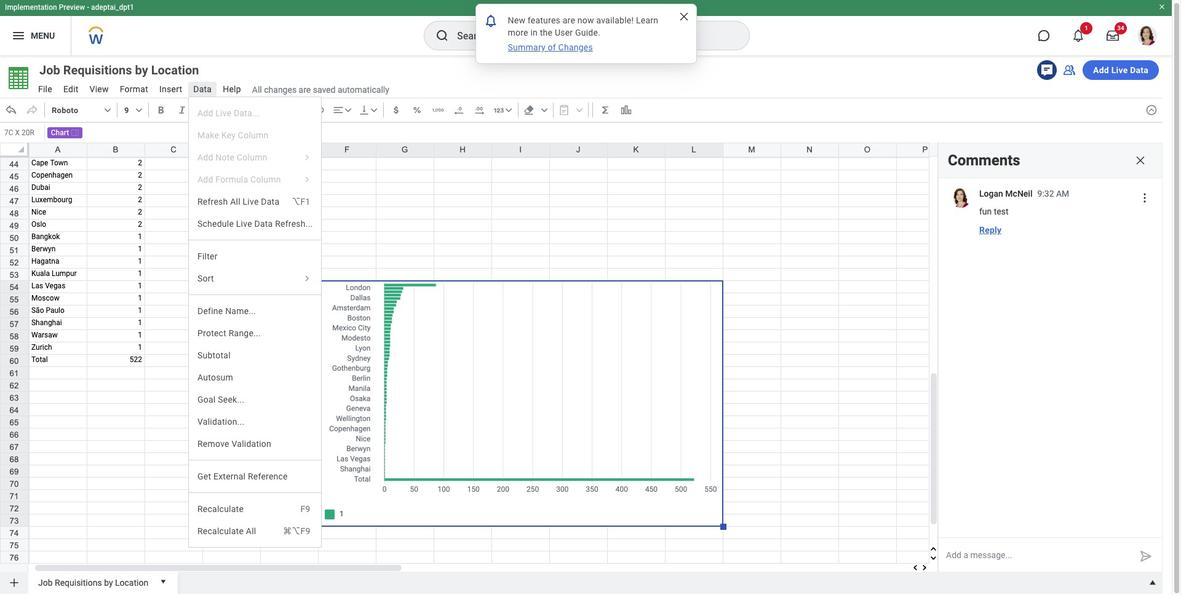 Task type: locate. For each thing, give the bounding box(es) containing it.
menu item
[[189, 191, 322, 213], [189, 498, 322, 521], [189, 521, 322, 543]]

data down profile logan mcneil icon
[[1131, 65, 1149, 75]]

by left caret down small icon
[[104, 578, 113, 588]]

all changes are saved automatically
[[252, 85, 389, 95]]

add for add live data...
[[198, 108, 213, 118]]

menu item up schedule live data refresh...
[[189, 191, 322, 213]]

key
[[221, 130, 236, 140]]

4 chevron down small image from the left
[[503, 104, 515, 116]]

live right underline icon
[[216, 108, 232, 118]]

column down add live data... menu item
[[238, 130, 269, 140]]

grid
[[0, 0, 1182, 587]]

2 recalculate from the top
[[198, 527, 244, 537]]

eraser image
[[523, 104, 535, 116]]

2 menu item from the top
[[189, 498, 322, 521]]

2 chevron right small image from the top
[[302, 174, 313, 185]]

data up schedule live data refresh...
[[261, 197, 280, 207]]

chevron down small image right 9
[[133, 104, 145, 116]]

1 vertical spatial x image
[[1135, 154, 1147, 167]]

dialog
[[475, 4, 697, 64]]

all left changes
[[252, 85, 262, 95]]

chart button
[[47, 127, 83, 138]]

job for 2nd job requisitions by location button
[[38, 578, 53, 588]]

all down formula
[[230, 197, 241, 207]]

data
[[1131, 65, 1149, 75], [193, 84, 212, 94], [261, 197, 280, 207], [254, 219, 273, 229]]

job
[[39, 63, 60, 78], [38, 578, 53, 588]]

logan mcneil 9:32 am
[[980, 189, 1070, 199]]

application
[[939, 538, 1162, 573]]

column up add formula column menu item
[[237, 153, 267, 162]]

job requisitions by location for 2nd job requisitions by location button
[[38, 578, 148, 588]]

note
[[216, 153, 235, 162]]

by
[[135, 63, 148, 78], [104, 578, 113, 588]]

3 menu item from the top
[[189, 521, 322, 543]]

live down add formula column menu item
[[243, 197, 259, 207]]

1 vertical spatial column
[[237, 153, 267, 162]]

search image
[[435, 28, 450, 43]]

1 horizontal spatial location
[[151, 63, 199, 78]]

underline image
[[197, 104, 209, 116]]

1 horizontal spatial are
[[563, 15, 575, 25]]

edit
[[63, 84, 79, 94]]

1 horizontal spatial by
[[135, 63, 148, 78]]

define
[[198, 306, 223, 316]]

are inside all changes are saved automatically 'button'
[[299, 85, 311, 95]]

add for add note column
[[198, 153, 213, 162]]

schedule
[[198, 219, 234, 229]]

user
[[555, 28, 573, 38]]

menu item containing recalculate
[[189, 498, 322, 521]]

0 vertical spatial column
[[238, 130, 269, 140]]

1 menu item from the top
[[189, 191, 322, 213]]

live for schedule live data refresh...
[[236, 219, 252, 229]]

sort
[[198, 274, 214, 284]]

2 chevron down small image from the left
[[133, 104, 145, 116]]

⌥f1
[[292, 197, 310, 207]]

x image
[[678, 10, 690, 23], [1135, 154, 1147, 167]]

2 vertical spatial column
[[250, 175, 281, 185]]

column down add note column menu item
[[250, 175, 281, 185]]

are up user
[[563, 15, 575, 25]]

are left saved
[[299, 85, 311, 95]]

1 vertical spatial are
[[299, 85, 311, 95]]

goal seek...
[[198, 395, 244, 405]]

recalculate
[[198, 505, 244, 514], [198, 527, 244, 537]]

0 horizontal spatial location
[[115, 578, 148, 588]]

0 vertical spatial job requisitions by location button
[[33, 62, 221, 79]]

recalculate down external
[[198, 527, 244, 537]]

job requisitions by location
[[39, 63, 199, 78], [38, 578, 148, 588]]

1 vertical spatial by
[[104, 578, 113, 588]]

live inside menu item
[[216, 108, 232, 118]]

add
[[1094, 65, 1109, 75], [198, 108, 213, 118], [198, 153, 213, 162], [198, 175, 213, 185]]

location
[[151, 63, 199, 78], [115, 578, 148, 588]]

chevron right small image for add note column
[[302, 152, 313, 163]]

italics image
[[176, 104, 188, 116]]

0 horizontal spatial by
[[104, 578, 113, 588]]

send image
[[1139, 550, 1154, 564]]

more
[[508, 28, 528, 38]]

live down refresh all live data
[[236, 219, 252, 229]]

menu
[[31, 31, 55, 40]]

column inside add note column menu item
[[237, 153, 267, 162]]

are for changes
[[299, 85, 311, 95]]

fun test
[[980, 207, 1009, 217]]

Add a message... text field
[[939, 538, 1135, 573]]

learn
[[636, 15, 659, 25]]

2 job requisitions by location button from the top
[[33, 572, 153, 592]]

add formula column menu item
[[189, 169, 322, 191]]

mcneil
[[1006, 189, 1033, 199]]

1 chevron right small image from the top
[[302, 152, 313, 163]]

0 vertical spatial chevron right small image
[[302, 152, 313, 163]]

live down "34" button
[[1112, 65, 1128, 75]]

all for refresh
[[230, 197, 241, 207]]

0 vertical spatial requisitions
[[63, 63, 132, 78]]

all
[[252, 85, 262, 95], [230, 197, 241, 207], [246, 527, 256, 537]]

none field inside comments region
[[1135, 188, 1155, 208]]

autosum
[[198, 373, 233, 383]]

1 vertical spatial all
[[230, 197, 241, 207]]

the
[[540, 28, 553, 38]]

implementation preview -   adeptai_dpt1
[[5, 3, 134, 12]]

live inside "button"
[[1112, 65, 1128, 75]]

recalculate up recalculate all
[[198, 505, 244, 514]]

new
[[508, 15, 526, 25]]

0 vertical spatial recalculate
[[198, 505, 244, 514]]

add live data button
[[1083, 60, 1159, 80]]

0 vertical spatial location
[[151, 63, 199, 78]]

x image up related actions vertical image
[[1135, 154, 1147, 167]]

features
[[528, 15, 561, 25]]

inbox large image
[[1107, 30, 1119, 42]]

add for add live data
[[1094, 65, 1109, 75]]

chevron down small image
[[102, 104, 114, 116], [133, 104, 145, 116], [342, 104, 354, 116], [503, 104, 515, 116], [538, 104, 551, 116]]

filter
[[198, 252, 218, 262]]

job up file
[[39, 63, 60, 78]]

data up underline icon
[[193, 84, 212, 94]]

refresh all live data
[[198, 197, 280, 207]]

None text field
[[1, 124, 44, 142]]

location up insert
[[151, 63, 199, 78]]

percentage image
[[411, 104, 423, 116]]

are
[[563, 15, 575, 25], [299, 85, 311, 95]]

1 horizontal spatial x image
[[1135, 154, 1147, 167]]

autosum image
[[599, 104, 612, 116]]

now
[[578, 15, 594, 25]]

add inside "button"
[[1094, 65, 1109, 75]]

notifications large image
[[1073, 30, 1085, 42]]

by up menus menu bar
[[135, 63, 148, 78]]

are inside "new features are now available! learn more in the user guide. summary of changes"
[[563, 15, 575, 25]]

chevron right small image inside add note column menu item
[[302, 152, 313, 163]]

chevron down small image left align bottom image
[[342, 104, 354, 116]]

seek...
[[218, 395, 244, 405]]

0 horizontal spatial are
[[299, 85, 311, 95]]

-
[[87, 3, 89, 12]]

data inside "button"
[[1131, 65, 1149, 75]]

1 vertical spatial chevron right small image
[[302, 174, 313, 185]]

sort menu item
[[189, 268, 322, 290]]

menu item down f9
[[189, 521, 322, 543]]

add for add formula column
[[198, 175, 213, 185]]

reference
[[248, 472, 288, 482]]

remove
[[198, 439, 229, 449]]

thousands comma image
[[432, 104, 444, 116]]

requisitions
[[63, 63, 132, 78], [55, 578, 102, 588]]

adeptai_dpt1
[[91, 3, 134, 12]]

schedule live data refresh...
[[198, 219, 313, 229]]

add live data...
[[198, 108, 260, 118]]

add right "media classroom" icon
[[1094, 65, 1109, 75]]

summary
[[508, 42, 546, 52]]

location for 2nd job requisitions by location button
[[115, 578, 148, 588]]

2 vertical spatial all
[[246, 527, 256, 537]]

menu banner
[[0, 0, 1172, 55]]

None field
[[1135, 188, 1155, 208]]

name...
[[225, 306, 256, 316]]

9
[[124, 106, 129, 115]]

chart image
[[620, 104, 632, 116]]

add up refresh
[[198, 175, 213, 185]]

job requisitions by location button
[[33, 62, 221, 79], [33, 572, 153, 592]]

chevron down small image inside 9 'dropdown button'
[[133, 104, 145, 116]]

location left caret down small icon
[[115, 578, 148, 588]]

menu item containing refresh all live data
[[189, 191, 322, 213]]

data inside menu item
[[261, 197, 280, 207]]

all inside all changes are saved automatically 'button'
[[252, 85, 262, 95]]

reply button
[[975, 220, 1007, 240]]

chevron right small image for add formula column
[[302, 174, 313, 185]]

data menu
[[188, 97, 322, 548]]

new features are now available! learn more in the user guide. summary of changes
[[508, 15, 661, 52]]

refresh...
[[275, 219, 313, 229]]

0 vertical spatial job requisitions by location
[[39, 63, 199, 78]]

1 vertical spatial location
[[115, 578, 148, 588]]

recalculate for recalculate all
[[198, 527, 244, 537]]

chevron right small image
[[302, 152, 313, 163], [302, 174, 313, 185]]

chevron down small image left 9
[[102, 104, 114, 116]]

all left '⌘⌥f9'
[[246, 527, 256, 537]]

chevron down small image left 'eraser' icon
[[503, 104, 515, 116]]

of
[[548, 42, 556, 52]]

0 vertical spatial are
[[563, 15, 575, 25]]

add up make
[[198, 108, 213, 118]]

in
[[531, 28, 538, 38]]

saved
[[313, 85, 336, 95]]

add left note
[[198, 153, 213, 162]]

job requisitions by location for first job requisitions by location button
[[39, 63, 199, 78]]

column inside add formula column menu item
[[250, 175, 281, 185]]

0 horizontal spatial x image
[[678, 10, 690, 23]]

recalculate all
[[198, 527, 256, 537]]

are for features
[[563, 15, 575, 25]]

1 vertical spatial job requisitions by location button
[[33, 572, 153, 592]]

column for add note column
[[237, 153, 267, 162]]

summary of changes link
[[507, 41, 594, 54]]

column inside make key column menu item
[[238, 130, 269, 140]]

1 vertical spatial recalculate
[[198, 527, 244, 537]]

live
[[1112, 65, 1128, 75], [216, 108, 232, 118], [243, 197, 259, 207], [236, 219, 252, 229]]

1 vertical spatial job
[[38, 578, 53, 588]]

chart
[[51, 129, 69, 137]]

file
[[38, 84, 52, 94]]

subtotal
[[198, 351, 231, 361]]

chevron down small image right 'eraser' icon
[[538, 104, 551, 116]]

job right add footer ws image at left bottom
[[38, 578, 53, 588]]

column for make key column
[[238, 130, 269, 140]]

chevron right small image inside add formula column menu item
[[302, 174, 313, 185]]

0 vertical spatial job
[[39, 63, 60, 78]]

1 chevron down small image from the left
[[102, 104, 114, 116]]

preview
[[59, 3, 85, 12]]

0 vertical spatial by
[[135, 63, 148, 78]]

test
[[994, 207, 1009, 217]]

all for recalculate
[[246, 527, 256, 537]]

insert
[[159, 84, 182, 94]]

toolbar container region
[[0, 98, 1141, 122]]

0 vertical spatial all
[[252, 85, 262, 95]]

automatically
[[338, 85, 389, 95]]

menu item down get external reference
[[189, 498, 322, 521]]

0 vertical spatial x image
[[678, 10, 690, 23]]

x image right learn
[[678, 10, 690, 23]]

1 vertical spatial job requisitions by location
[[38, 578, 148, 588]]

refresh
[[198, 197, 228, 207]]

data...
[[234, 108, 260, 118]]

add live data
[[1094, 65, 1149, 75]]

external
[[213, 472, 246, 482]]

1 recalculate from the top
[[198, 505, 244, 514]]

34 button
[[1100, 22, 1127, 49]]



Task type: vqa. For each thing, say whether or not it's contained in the screenshot.
0 inside HOST: ALEX GARCIA HOST: LOGAN MCNEIL INTERESTED: 0 STAFFED: 1/6
no



Task type: describe. For each thing, give the bounding box(es) containing it.
add note column
[[198, 153, 267, 162]]

job for first job requisitions by location button
[[39, 63, 60, 78]]

undo l image
[[5, 104, 17, 116]]

justify image
[[11, 28, 26, 43]]

align bottom image
[[358, 104, 370, 116]]

get external reference
[[198, 472, 288, 482]]

data left "refresh..."
[[254, 219, 273, 229]]

related actions vertical image
[[1139, 192, 1151, 204]]

menus menu bar
[[32, 81, 247, 100]]

media classroom image
[[1062, 63, 1077, 78]]

1 button
[[1065, 22, 1093, 49]]

help
[[223, 84, 241, 94]]

goal
[[198, 395, 216, 405]]

comments
[[948, 152, 1021, 169]]

validation...
[[198, 417, 245, 427]]

f9
[[301, 505, 310, 514]]

make
[[198, 130, 219, 140]]

add live data... menu item
[[189, 102, 322, 124]]

logan mcneil image
[[951, 188, 971, 208]]

validation
[[232, 439, 271, 449]]

location for first job requisitions by location button
[[151, 63, 199, 78]]

close environment banner image
[[1159, 3, 1166, 10]]

comments region
[[939, 143, 1162, 573]]

format
[[120, 84, 148, 94]]

activity stream image
[[1040, 63, 1055, 78]]

numbers image
[[493, 104, 505, 116]]

chevron up circle image
[[1146, 104, 1158, 116]]

align left image
[[332, 104, 344, 116]]

make key column
[[198, 130, 269, 140]]

menu button
[[0, 16, 71, 55]]

x image inside comments region
[[1135, 154, 1147, 167]]

logan
[[980, 189, 1004, 199]]

⌘⌥f9
[[283, 527, 310, 537]]

implementation
[[5, 3, 57, 12]]

reply
[[980, 225, 1002, 235]]

3 chevron down small image from the left
[[342, 104, 354, 116]]

define name...
[[198, 306, 256, 316]]

add formula column
[[198, 175, 281, 185]]

roboto button
[[47, 100, 114, 120]]

9 button
[[120, 100, 146, 120]]

live for add live data...
[[216, 108, 232, 118]]

guide.
[[575, 28, 601, 38]]

changes
[[559, 42, 593, 52]]

all changes are saved automatically button
[[247, 84, 389, 96]]

1 job requisitions by location button from the top
[[33, 62, 221, 79]]

make key column menu item
[[189, 124, 322, 146]]

changes
[[264, 85, 297, 95]]

dollar sign image
[[390, 104, 402, 116]]

column for add formula column
[[250, 175, 281, 185]]

protect range...
[[198, 329, 261, 338]]

add zero image
[[474, 104, 486, 116]]

roboto
[[52, 106, 78, 115]]

live for add live data
[[1112, 65, 1128, 75]]

chevron down small image
[[368, 104, 380, 116]]

add footer ws image
[[8, 577, 20, 590]]

available!
[[597, 15, 634, 25]]

caret up image
[[1147, 577, 1159, 590]]

profile logan mcneil image
[[1138, 26, 1158, 48]]

34
[[1118, 25, 1125, 31]]

fun
[[980, 207, 992, 217]]

text wrap image
[[313, 104, 325, 116]]

remove zero image
[[453, 104, 465, 116]]

notifications image
[[483, 13, 498, 28]]

recalculate for recalculate
[[198, 505, 244, 514]]

1
[[1085, 25, 1089, 31]]

dialog containing new features are now available! learn more in the user guide.
[[475, 4, 697, 64]]

Search Workday  search field
[[457, 22, 724, 49]]

chevron right small image
[[302, 273, 313, 284]]

data inside menus menu bar
[[193, 84, 212, 94]]

remove validation
[[198, 439, 271, 449]]

get
[[198, 472, 211, 482]]

chevron down small image inside roboto popup button
[[102, 104, 114, 116]]

am
[[1057, 189, 1070, 199]]

protect
[[198, 329, 226, 338]]

caret down small image
[[157, 576, 169, 588]]

formula
[[216, 175, 248, 185]]

add note column menu item
[[189, 146, 322, 169]]

menu item containing recalculate all
[[189, 521, 322, 543]]

range...
[[229, 329, 261, 338]]

view
[[90, 84, 109, 94]]

9:32
[[1038, 189, 1054, 199]]

5 chevron down small image from the left
[[538, 104, 551, 116]]

1 vertical spatial requisitions
[[55, 578, 102, 588]]

bold image
[[155, 104, 167, 116]]



